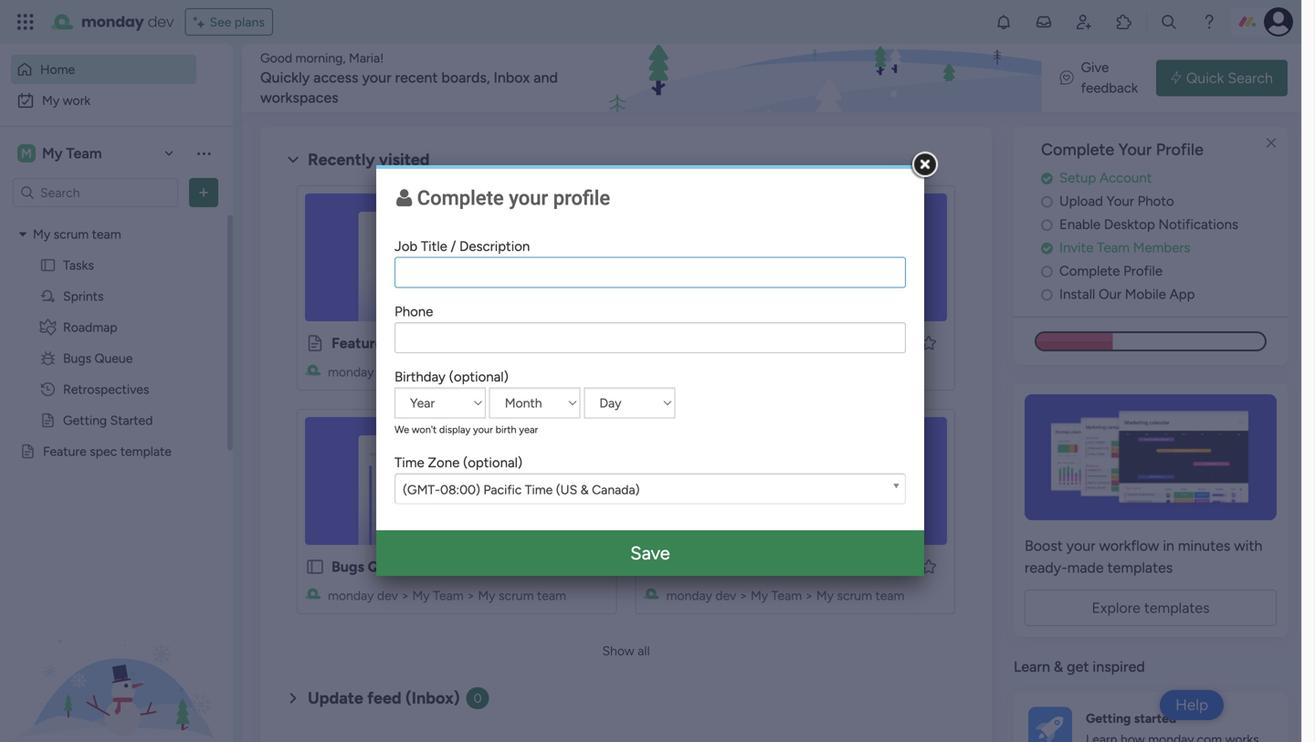 Task type: vqa. For each thing, say whether or not it's contained in the screenshot.
2nd circle o image from the bottom
yes



Task type: locate. For each thing, give the bounding box(es) containing it.
user image
[[397, 188, 412, 208]]

bugs up retrospectives at the bottom left
[[63, 351, 91, 366]]

good
[[260, 50, 293, 66]]

team
[[66, 145, 102, 162], [1098, 240, 1131, 256], [433, 365, 464, 380], [433, 589, 464, 604], [772, 589, 803, 604]]

bugs queue up retrospectives at the bottom left
[[63, 351, 133, 366]]

0 vertical spatial &
[[581, 483, 589, 498]]

select product image
[[16, 13, 35, 31]]

feature down getting started
[[43, 444, 87, 460]]

complete up setup in the top right of the page
[[1042, 140, 1115, 159]]

queue inside the quick search results list box
[[368, 559, 412, 576]]

monday dev > my team > my scrum team
[[328, 589, 567, 604], [667, 589, 905, 604]]

option
[[0, 218, 233, 222]]

all
[[638, 644, 650, 659]]

feature
[[332, 335, 383, 352], [43, 444, 87, 460]]

spec down getting started
[[90, 444, 117, 460]]

feature up monday dev > my team
[[332, 335, 383, 352]]

&
[[581, 483, 589, 498], [1054, 659, 1064, 676]]

1 vertical spatial profile
[[1124, 263, 1163, 279]]

account
[[1100, 170, 1153, 186]]

1 vertical spatial (optional)
[[463, 455, 523, 472]]

home
[[40, 62, 75, 77]]

(optional) up we won't display your birth year
[[449, 369, 509, 386]]

time up "(gmt-"
[[395, 455, 425, 472]]

bugs right public board image
[[332, 559, 365, 576]]

circle o image for install
[[1042, 288, 1054, 302]]

(optional) up pacific
[[463, 455, 523, 472]]

1 vertical spatial your
[[1107, 193, 1135, 210]]

job title / description
[[395, 239, 530, 255]]

(optional)
[[449, 369, 509, 386], [463, 455, 523, 472]]

0 horizontal spatial feature spec template
[[43, 444, 172, 460]]

setup account
[[1060, 170, 1153, 186]]

0 vertical spatial getting
[[63, 413, 107, 429]]

getting
[[63, 413, 107, 429], [1087, 712, 1132, 727]]

profile
[[1157, 140, 1204, 159], [1124, 263, 1163, 279]]

scrum for tasks
[[838, 589, 873, 604]]

add to favorites image for spec
[[582, 334, 600, 352]]

0 horizontal spatial bugs queue
[[63, 351, 133, 366]]

getting inside "element"
[[1087, 712, 1132, 727]]

0 vertical spatial spec
[[387, 335, 419, 352]]

1 horizontal spatial queue
[[368, 559, 412, 576]]

lottie animation element
[[599, 44, 1113, 113], [0, 558, 233, 743]]

my inside 'list box'
[[33, 227, 50, 242]]

your left birth
[[473, 424, 493, 437]]

dev
[[148, 11, 174, 32], [377, 365, 398, 380], [377, 589, 398, 604], [716, 589, 737, 604]]

invite team members link
[[1042, 238, 1289, 258]]

roadmap down 'job title / description' text field
[[670, 335, 734, 352]]

circle o image inside upload your photo link
[[1042, 195, 1054, 209]]

& right (us
[[581, 483, 589, 498]]

1 vertical spatial feature spec template
[[43, 444, 172, 460]]

1 horizontal spatial scrum
[[499, 589, 534, 604]]

complete up install
[[1060, 263, 1121, 279]]

your inside boost your workflow in minutes with ready-made templates
[[1067, 538, 1096, 555]]

circle o image inside install our mobile app link
[[1042, 288, 1054, 302]]

bugs inside the quick search results list box
[[332, 559, 365, 576]]

2 horizontal spatial team
[[876, 589, 905, 604]]

1 horizontal spatial bugs queue
[[332, 559, 412, 576]]

help
[[1176, 696, 1209, 715]]

1 horizontal spatial feature spec template
[[332, 335, 483, 352]]

getting down retrospectives at the bottom left
[[63, 413, 107, 429]]

0 horizontal spatial template
[[120, 444, 172, 460]]

boards,
[[442, 69, 490, 86]]

0 vertical spatial tasks
[[63, 258, 94, 273]]

0 vertical spatial feature spec template
[[332, 335, 483, 352]]

templates right explore
[[1145, 600, 1210, 617]]

your
[[1119, 140, 1153, 159], [1107, 193, 1135, 210]]

Search in workspace field
[[38, 182, 153, 203]]

your for photo
[[1107, 193, 1135, 210]]

monday dev
[[81, 11, 174, 32]]

getting left started
[[1087, 712, 1132, 727]]

0 horizontal spatial tasks
[[63, 258, 94, 273]]

my work
[[42, 93, 91, 108]]

0 vertical spatial templates
[[1108, 560, 1174, 577]]

minutes
[[1179, 538, 1231, 555]]

template inside the quick search results list box
[[422, 335, 483, 352]]

canada)
[[592, 483, 640, 498]]

feed
[[367, 689, 402, 709]]

queue up retrospectives at the bottom left
[[95, 351, 133, 366]]

0 vertical spatial your
[[1119, 140, 1153, 159]]

profile up mobile
[[1124, 263, 1163, 279]]

1 horizontal spatial spec
[[387, 335, 419, 352]]

public board image
[[39, 257, 57, 274], [305, 334, 325, 354], [644, 334, 664, 354], [39, 412, 57, 430], [19, 443, 37, 461], [644, 557, 664, 578]]

0 horizontal spatial feature
[[43, 444, 87, 460]]

templates inside button
[[1145, 600, 1210, 617]]

feature spec template inside the quick search results list box
[[332, 335, 483, 352]]

monday dev > my team > my scrum team for bugs queue
[[328, 589, 567, 604]]

1 horizontal spatial monday dev > my team > my scrum team
[[667, 589, 905, 604]]

2 vertical spatial complete
[[1060, 263, 1121, 279]]

1 monday dev > my team > my scrum team from the left
[[328, 589, 567, 604]]

1 vertical spatial lottie animation element
[[0, 558, 233, 743]]

complete
[[1042, 140, 1115, 159], [417, 186, 504, 210], [1060, 263, 1121, 279]]

get
[[1067, 659, 1090, 676]]

list box
[[0, 215, 233, 714]]

2 circle o image from the top
[[1042, 265, 1054, 279]]

templates
[[1108, 560, 1174, 577], [1145, 600, 1210, 617]]

0 horizontal spatial getting
[[63, 413, 107, 429]]

members
[[1134, 240, 1191, 256]]

your down the account on the right of page
[[1107, 193, 1135, 210]]

2 vertical spatial circle o image
[[1042, 288, 1054, 302]]

1 vertical spatial tasks
[[670, 559, 707, 576]]

your left profile
[[509, 186, 549, 210]]

1 horizontal spatial roadmap
[[670, 335, 734, 352]]

(us
[[556, 483, 578, 498]]

your up made
[[1067, 538, 1096, 555]]

2 monday dev > my team > my scrum team from the left
[[667, 589, 905, 604]]

1 vertical spatial time
[[525, 483, 553, 498]]

1 horizontal spatial lottie animation element
[[599, 44, 1113, 113]]

retrospectives
[[63, 382, 149, 398]]

desktop
[[1105, 216, 1156, 233]]

circle o image
[[1042, 195, 1054, 209], [1042, 265, 1054, 279], [1042, 288, 1054, 302]]

0 vertical spatial template
[[422, 335, 483, 352]]

spec up monday dev > my team
[[387, 335, 419, 352]]

tasks down (gmt-08:00) pacific time (us & canada) link
[[670, 559, 707, 576]]

dev for bugs queue
[[377, 589, 398, 604]]

(gmt-08:00) pacific time (us & canada)
[[403, 483, 640, 498]]

1 circle o image from the top
[[1042, 195, 1054, 209]]

1 vertical spatial complete
[[417, 186, 504, 210]]

> for tasks
[[740, 589, 748, 604]]

getting started element
[[1014, 693, 1289, 743]]

circle o image left install
[[1042, 288, 1054, 302]]

feature inside the quick search results list box
[[332, 335, 383, 352]]

1 vertical spatial templates
[[1145, 600, 1210, 617]]

feature spec template up monday dev > my team
[[332, 335, 483, 352]]

queue right public board image
[[368, 559, 412, 576]]

template down "started"
[[120, 444, 172, 460]]

add to favorites image
[[582, 334, 600, 352], [582, 558, 600, 576], [920, 558, 939, 576]]

roadmap link
[[636, 186, 956, 391]]

1 horizontal spatial getting
[[1087, 712, 1132, 727]]

0 horizontal spatial scrum
[[54, 227, 89, 242]]

team for tasks
[[876, 589, 905, 604]]

workspace image
[[17, 143, 36, 164]]

1 vertical spatial template
[[120, 444, 172, 460]]

scrum inside 'list box'
[[54, 227, 89, 242]]

caret down image
[[19, 228, 27, 241]]

we won't display your birth year
[[395, 424, 539, 437]]

0 horizontal spatial time
[[395, 455, 425, 472]]

monday for bugs queue
[[328, 589, 374, 604]]

my inside workspace selection element
[[42, 145, 63, 162]]

3 circle o image from the top
[[1042, 288, 1054, 302]]

getting started
[[1087, 712, 1177, 727]]

see
[[210, 14, 232, 30]]

my inside option
[[42, 93, 60, 108]]

1 vertical spatial bugs queue
[[332, 559, 412, 576]]

we
[[395, 424, 410, 437]]

1 vertical spatial queue
[[368, 559, 412, 576]]

1 vertical spatial circle o image
[[1042, 265, 1054, 279]]

my work link
[[11, 86, 196, 115]]

add to favorites image
[[920, 334, 939, 352]]

show all button
[[595, 637, 658, 666]]

time left (us
[[525, 483, 553, 498]]

complete up job title / description at the top of the page
[[417, 186, 504, 210]]

scrum for bugs queue
[[499, 589, 534, 604]]

add to favorites image for queue
[[582, 558, 600, 576]]

team for tasks
[[772, 589, 803, 604]]

work
[[63, 93, 91, 108]]

profile up setup account link
[[1157, 140, 1204, 159]]

feature spec template down getting started
[[43, 444, 172, 460]]

upload
[[1060, 193, 1104, 210]]

templates down workflow
[[1108, 560, 1174, 577]]

team inside workspace selection element
[[66, 145, 102, 162]]

>
[[401, 365, 409, 380], [401, 589, 409, 604], [467, 589, 475, 604], [740, 589, 748, 604], [806, 589, 814, 604]]

0 horizontal spatial roadmap
[[63, 320, 117, 335]]

complete for complete your profile
[[417, 186, 504, 210]]

give
[[1082, 59, 1110, 76]]

sprints
[[63, 289, 104, 304]]

your down the maria!
[[362, 69, 392, 86]]

started
[[110, 413, 153, 429]]

1 horizontal spatial template
[[422, 335, 483, 352]]

1 horizontal spatial bugs
[[332, 559, 365, 576]]

home link
[[11, 55, 196, 84]]

feature spec template inside 'list box'
[[43, 444, 172, 460]]

0 horizontal spatial spec
[[90, 444, 117, 460]]

tasks inside 'list box'
[[63, 258, 94, 273]]

1 horizontal spatial team
[[537, 589, 567, 604]]

roadmap down sprints
[[63, 320, 117, 335]]

app
[[1170, 286, 1196, 303]]

0 horizontal spatial bugs
[[63, 351, 91, 366]]

0 vertical spatial lottie animation element
[[599, 44, 1113, 113]]

1 vertical spatial &
[[1054, 659, 1064, 676]]

templates inside boost your workflow in minutes with ready-made templates
[[1108, 560, 1174, 577]]

v2 user feedback image
[[1061, 68, 1074, 88]]

tasks down my scrum team
[[63, 258, 94, 273]]

setup
[[1060, 170, 1097, 186]]

0 horizontal spatial team
[[92, 227, 121, 242]]

0 horizontal spatial &
[[581, 483, 589, 498]]

1 vertical spatial feature
[[43, 444, 87, 460]]

team
[[92, 227, 121, 242], [537, 589, 567, 604], [876, 589, 905, 604]]

check circle image
[[1042, 242, 1054, 255]]

circle o image inside complete profile link
[[1042, 265, 1054, 279]]

scrum
[[54, 227, 89, 242], [499, 589, 534, 604], [838, 589, 873, 604]]

circle o image down check circle image
[[1042, 265, 1054, 279]]

my scrum team
[[33, 227, 121, 242]]

complete your profile
[[1042, 140, 1204, 159]]

enable desktop notifications link
[[1042, 215, 1289, 235]]

complete profile link
[[1042, 261, 1289, 282]]

your inside good morning, maria! quickly access your recent boards, inbox and workspaces
[[362, 69, 392, 86]]

1 vertical spatial getting
[[1087, 712, 1132, 727]]

2 horizontal spatial scrum
[[838, 589, 873, 604]]

your up the account on the right of page
[[1119, 140, 1153, 159]]

recently visited
[[308, 150, 430, 170]]

& left "get"
[[1054, 659, 1064, 676]]

1 vertical spatial bugs
[[332, 559, 365, 576]]

1 horizontal spatial time
[[525, 483, 553, 498]]

0 vertical spatial feature
[[332, 335, 383, 352]]

template inside 'list box'
[[120, 444, 172, 460]]

invite
[[1060, 240, 1094, 256]]

bugs queue inside the quick search results list box
[[332, 559, 412, 576]]

your
[[362, 69, 392, 86], [509, 186, 549, 210], [473, 424, 493, 437], [1067, 538, 1096, 555]]

1 horizontal spatial tasks
[[670, 559, 707, 576]]

0 vertical spatial time
[[395, 455, 425, 472]]

explore templates button
[[1025, 590, 1278, 627]]

0 horizontal spatial queue
[[95, 351, 133, 366]]

monday dev > my team > my scrum team for tasks
[[667, 589, 905, 604]]

0 horizontal spatial monday dev > my team > my scrum team
[[328, 589, 567, 604]]

template up birthday (optional)
[[422, 335, 483, 352]]

bugs
[[63, 351, 91, 366], [332, 559, 365, 576]]

and
[[534, 69, 558, 86]]

apps image
[[1116, 13, 1134, 31]]

1 horizontal spatial feature
[[332, 335, 383, 352]]

roadmap inside "link"
[[670, 335, 734, 352]]

circle o image up circle o icon
[[1042, 195, 1054, 209]]

0 vertical spatial circle o image
[[1042, 195, 1054, 209]]

getting for getting started
[[1087, 712, 1132, 727]]

(gmt-
[[403, 483, 440, 498]]

0 vertical spatial complete
[[1042, 140, 1115, 159]]

bugs queue right public board image
[[332, 559, 412, 576]]

phone
[[395, 304, 433, 320]]



Task type: describe. For each thing, give the bounding box(es) containing it.
quick
[[1187, 69, 1225, 87]]

0 horizontal spatial lottie animation element
[[0, 558, 233, 743]]

see plans button
[[185, 8, 273, 36]]

Job Title / Description text field
[[395, 257, 907, 288]]

our
[[1099, 286, 1122, 303]]

lottie animation image
[[0, 558, 233, 743]]

help button
[[1161, 691, 1225, 721]]

morning,
[[296, 50, 346, 66]]

enable desktop notifications
[[1060, 216, 1239, 233]]

public board image
[[305, 557, 325, 578]]

open update feed (inbox) image
[[282, 688, 304, 710]]

(inbox)
[[406, 689, 460, 709]]

workspace selection element
[[17, 143, 105, 164]]

dev for feature spec template
[[377, 365, 398, 380]]

save
[[631, 543, 671, 565]]

learn
[[1014, 659, 1051, 676]]

started
[[1135, 712, 1177, 727]]

complete profile
[[1060, 263, 1163, 279]]

birthday (optional)
[[395, 369, 509, 386]]

install our mobile app
[[1060, 286, 1196, 303]]

upload your photo
[[1060, 193, 1175, 210]]

team for bugs queue
[[433, 589, 464, 604]]

show all
[[603, 644, 650, 659]]

close recently visited image
[[282, 149, 304, 171]]

see plans
[[210, 14, 265, 30]]

> for feature spec template
[[401, 365, 409, 380]]

notifications image
[[995, 13, 1013, 31]]

in
[[1164, 538, 1175, 555]]

getting for getting started
[[63, 413, 107, 429]]

spec inside the quick search results list box
[[387, 335, 419, 352]]

circle o image
[[1042, 218, 1054, 232]]

time zone (optional)
[[395, 455, 523, 472]]

maria williams image
[[1265, 7, 1294, 37]]

install our mobile app link
[[1042, 284, 1289, 305]]

team for feature spec template
[[433, 365, 464, 380]]

zone
[[428, 455, 460, 472]]

won't
[[412, 424, 437, 437]]

roadmap inside 'list box'
[[63, 320, 117, 335]]

0 vertical spatial profile
[[1157, 140, 1204, 159]]

maria!
[[349, 50, 384, 66]]

list box containing my scrum team
[[0, 215, 233, 714]]

quick search
[[1187, 69, 1274, 87]]

mobile
[[1126, 286, 1167, 303]]

enable
[[1060, 216, 1101, 233]]

1 horizontal spatial &
[[1054, 659, 1064, 676]]

complete for complete profile
[[1060, 263, 1121, 279]]

install
[[1060, 286, 1096, 303]]

m
[[21, 146, 32, 161]]

workspaces
[[260, 89, 339, 106]]

visited
[[379, 150, 430, 170]]

complete for complete your profile
[[1042, 140, 1115, 159]]

feature inside 'list box'
[[43, 444, 87, 460]]

dev for tasks
[[716, 589, 737, 604]]

recent
[[395, 69, 438, 86]]

search everything image
[[1161, 13, 1179, 31]]

getting started
[[63, 413, 153, 429]]

0 vertical spatial (optional)
[[449, 369, 509, 386]]

job
[[395, 239, 418, 255]]

learn & get inspired
[[1014, 659, 1146, 676]]

plans
[[235, 14, 265, 30]]

templates image image
[[1031, 395, 1272, 521]]

workflow
[[1100, 538, 1160, 555]]

0
[[474, 691, 482, 707]]

explore templates
[[1092, 600, 1210, 617]]

quick search results list box
[[282, 171, 971, 637]]

photo
[[1138, 193, 1175, 210]]

invite team members
[[1060, 240, 1191, 256]]

08:00)
[[440, 483, 481, 498]]

Phone text field
[[395, 323, 907, 354]]

update
[[308, 689, 364, 709]]

home option
[[11, 55, 196, 84]]

team for bugs queue
[[537, 589, 567, 604]]

with
[[1235, 538, 1263, 555]]

0 vertical spatial bugs queue
[[63, 351, 133, 366]]

boost your workflow in minutes with ready-made templates
[[1025, 538, 1263, 577]]

tasks inside the quick search results list box
[[670, 559, 707, 576]]

help image
[[1201, 13, 1219, 31]]

save button
[[377, 531, 925, 577]]

v2 bolt switch image
[[1172, 68, 1182, 88]]

my team
[[42, 145, 102, 162]]

check circle image
[[1042, 172, 1054, 185]]

year
[[519, 424, 539, 437]]

update feed (inbox)
[[308, 689, 460, 709]]

circle o image for upload
[[1042, 195, 1054, 209]]

invite members image
[[1076, 13, 1094, 31]]

feedback
[[1082, 80, 1139, 96]]

quick search button
[[1157, 60, 1289, 96]]

1 vertical spatial spec
[[90, 444, 117, 460]]

quickly
[[260, 69, 310, 86]]

good morning, maria! quickly access your recent boards, inbox and workspaces
[[260, 50, 558, 106]]

inbox
[[494, 69, 530, 86]]

access
[[314, 69, 359, 86]]

show
[[603, 644, 635, 659]]

monday for feature spec template
[[328, 365, 374, 380]]

dapulse x slim image
[[1261, 133, 1283, 154]]

birth
[[496, 424, 517, 437]]

title
[[421, 239, 448, 255]]

inspired
[[1093, 659, 1146, 676]]

circle o image for complete
[[1042, 265, 1054, 279]]

/
[[451, 239, 456, 255]]

display
[[439, 424, 471, 437]]

monday dev > my team
[[328, 365, 464, 380]]

birthday
[[395, 369, 446, 386]]

public board image inside roadmap "link"
[[644, 334, 664, 354]]

0 vertical spatial bugs
[[63, 351, 91, 366]]

team inside 'list box'
[[92, 227, 121, 242]]

explore
[[1092, 600, 1141, 617]]

boost
[[1025, 538, 1064, 555]]

profile
[[554, 186, 611, 210]]

> for bugs queue
[[401, 589, 409, 604]]

made
[[1068, 560, 1105, 577]]

profile inside complete profile link
[[1124, 263, 1163, 279]]

0 vertical spatial queue
[[95, 351, 133, 366]]

my work option
[[11, 86, 196, 115]]

give feedback
[[1082, 59, 1139, 96]]

monday for tasks
[[667, 589, 713, 604]]

complete your profile
[[412, 186, 611, 210]]

inbox image
[[1035, 13, 1054, 31]]

search
[[1228, 69, 1274, 87]]

your for profile
[[1119, 140, 1153, 159]]



